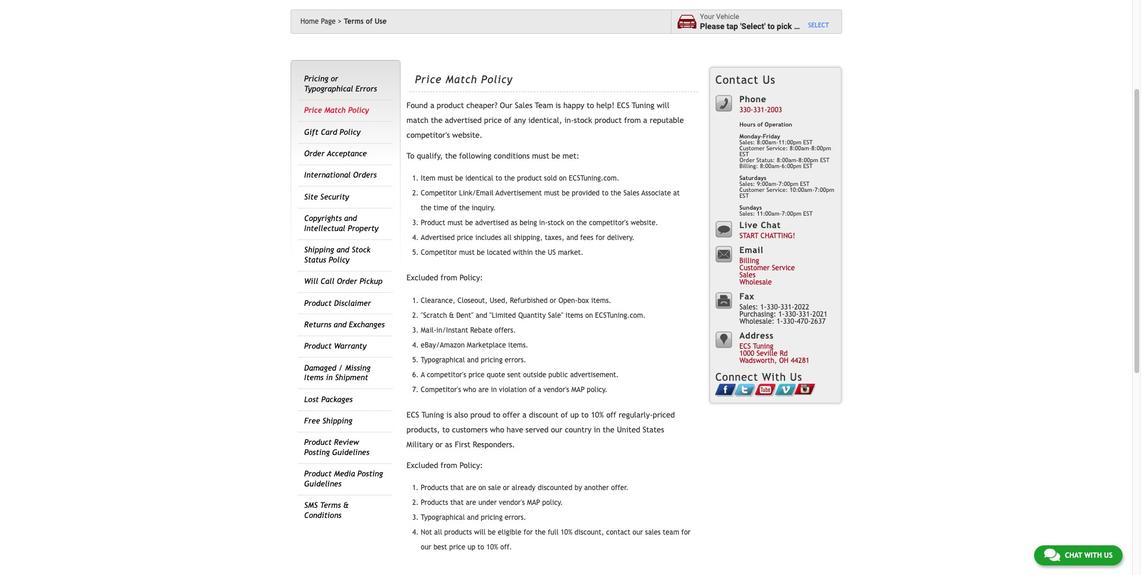 Task type: locate. For each thing, give the bounding box(es) containing it.
1 vertical spatial will
[[474, 529, 486, 537]]

0 horizontal spatial in
[[326, 374, 333, 382]]

0 vertical spatial stock
[[574, 116, 593, 125]]

are left under
[[466, 499, 476, 507]]

guidelines down "review"
[[332, 448, 370, 457]]

0 vertical spatial posting
[[304, 448, 330, 457]]

product inside product media posting guidelines
[[304, 470, 332, 479]]

policy. down discounted
[[543, 499, 563, 507]]

posting inside product review posting guidelines
[[304, 448, 330, 457]]

0 horizontal spatial price match policy
[[304, 106, 369, 115]]

of left use
[[366, 17, 373, 26]]

contact us
[[716, 73, 776, 86]]

product down free
[[304, 439, 332, 447]]

terms right page
[[344, 17, 364, 26]]

with
[[1085, 552, 1103, 560]]

wholesale:
[[740, 318, 775, 326]]

of inside found a product cheaper? our sales team is happy to help! ecs tuning will match the advertised price of any identical, in-stock product from a reputable competitor's website.
[[505, 116, 512, 125]]

1 horizontal spatial map
[[572, 386, 585, 394]]

0 horizontal spatial &
[[343, 501, 349, 510]]

wholesale link
[[740, 279, 772, 287]]

price down the cheaper?
[[484, 116, 502, 125]]

posting inside product media posting guidelines
[[358, 470, 383, 479]]

0 horizontal spatial match
[[324, 106, 346, 115]]

the right match
[[431, 116, 443, 125]]

0 horizontal spatial sales
[[515, 101, 533, 110]]

2 sales: from the top
[[740, 181, 755, 187]]

0 vertical spatial errors.
[[505, 356, 527, 364]]

typographical down ebay/amazon
[[421, 356, 465, 364]]

proud
[[471, 411, 491, 420]]

site security
[[304, 193, 349, 202]]

3 customer from the top
[[740, 264, 770, 273]]

1 errors. from the top
[[505, 356, 527, 364]]

& down product media posting guidelines link
[[343, 501, 349, 510]]

and up property
[[344, 214, 357, 223]]

0 horizontal spatial tuning
[[422, 411, 444, 420]]

1 vertical spatial customer
[[740, 187, 765, 193]]

price inside found a product cheaper? our sales team is happy to help! ecs tuning will match the advertised price of any identical, in-stock product from a reputable competitor's website.
[[484, 116, 502, 125]]

1 horizontal spatial in-
[[565, 116, 574, 125]]

terms up conditions
[[320, 501, 341, 510]]

0 vertical spatial products
[[421, 484, 448, 493]]

competitor's down match
[[407, 131, 450, 140]]

wadsworth,
[[740, 357, 777, 365]]

home page
[[301, 17, 336, 26]]

2 horizontal spatial 10%
[[591, 411, 604, 420]]

is inside ecs tuning is also proud to offer a discount of up to 10% off regularly-priced products, to customers who have served our country in the united states military or as first responders.
[[447, 411, 452, 420]]

address ecs tuning 1000 seville rd wadsworth, oh 44281
[[740, 331, 810, 365]]

shipment
[[335, 374, 368, 382]]

tuning inside address ecs tuning 1000 seville rd wadsworth, oh 44281
[[753, 343, 774, 351]]

to left off.
[[478, 544, 485, 552]]

0 vertical spatial pricing
[[481, 356, 503, 364]]

free
[[304, 417, 320, 426]]

are left sale
[[466, 484, 476, 493]]

0 horizontal spatial 10%
[[487, 544, 498, 552]]

of inside competitor link/email advertisement must be provided to the sales associate at the time of the inquiry.
[[451, 204, 457, 213]]

order left status:
[[740, 157, 755, 163]]

as
[[511, 219, 518, 227], [445, 441, 453, 449]]

policy: down first
[[460, 461, 483, 470]]

0 vertical spatial excluded
[[407, 274, 438, 283]]

1 vertical spatial competitor
[[421, 249, 457, 257]]

ecs inside address ecs tuning 1000 seville rd wadsworth, oh 44281
[[740, 343, 751, 351]]

typographical
[[304, 84, 353, 93], [421, 356, 465, 364], [421, 514, 465, 522]]

are
[[479, 386, 489, 394], [466, 484, 476, 493], [466, 499, 476, 507]]

tuning inside ecs tuning is also proud to offer a discount of up to 10% off regularly-priced products, to customers who have served our country in the united states military or as first responders.
[[422, 411, 444, 420]]

your
[[700, 13, 715, 21]]

2 vertical spatial tuning
[[422, 411, 444, 420]]

typographical down pricing
[[304, 84, 353, 93]]

0 vertical spatial in-
[[565, 116, 574, 125]]

map down advertisement.
[[572, 386, 585, 394]]

1 horizontal spatial for
[[596, 234, 605, 242]]

1 vertical spatial map
[[527, 499, 540, 507]]

posting right media
[[358, 470, 383, 479]]

website.
[[453, 131, 483, 140], [631, 219, 658, 227]]

for
[[596, 234, 605, 242], [524, 529, 533, 537], [682, 529, 691, 537]]

and inside shipping and stock status policy
[[337, 246, 349, 255]]

a right "pick"
[[794, 21, 799, 31]]

1 vertical spatial sales
[[624, 189, 640, 198]]

0 horizontal spatial ecs
[[407, 411, 419, 420]]

to inside not all products will be eligible for the full 10% discount, contact our sales team for our best price up to 10% off.
[[478, 544, 485, 552]]

gift card policy
[[304, 128, 361, 137]]

up inside ecs tuning is also proud to offer a discount of up to 10% off regularly-priced products, to customers who have served our country in the united states military or as first responders.
[[571, 411, 579, 420]]

2 horizontal spatial us
[[1105, 552, 1113, 560]]

1 competitor from the top
[[421, 189, 457, 198]]

2 horizontal spatial tuning
[[753, 343, 774, 351]]

packages
[[321, 395, 353, 404]]

items
[[566, 312, 583, 320]]

sales: inside the fax sales: 1-330-331-2022 purchasing: 1-330-331-2021 wholesale: 1-330-470-2637
[[740, 303, 759, 312]]

10% inside ecs tuning is also proud to offer a discount of up to 10% off regularly-priced products, to customers who have served our country in the united states military or as first responders.
[[591, 411, 604, 420]]

1 vertical spatial pricing
[[481, 514, 503, 522]]

sales: up live
[[740, 210, 755, 217]]

44281
[[791, 357, 810, 365]]

policy up the our
[[481, 73, 513, 85]]

1 that from the top
[[451, 484, 464, 493]]

8:00pm down 11:00pm
[[799, 157, 819, 163]]

of right 'hours'
[[758, 121, 763, 128]]

the inside found a product cheaper? our sales team is happy to help! ecs tuning will match the advertised price of any identical, in-stock product from a reputable competitor's website.
[[431, 116, 443, 125]]

sales: down fax
[[740, 303, 759, 312]]

is inside found a product cheaper? our sales team is happy to help! ecs tuning will match the advertised price of any identical, in-stock product from a reputable competitor's website.
[[556, 101, 561, 110]]

0 vertical spatial that
[[451, 484, 464, 493]]

damaged / missing items in shipment link
[[304, 364, 371, 382]]

item must be identical to the product sold on ecstuning.com.
[[421, 175, 620, 183]]

guidelines inside product media posting guidelines
[[304, 480, 342, 489]]

all inside not all products will be eligible for the full 10% discount, contact our sales team for our best price up to 10% off.
[[434, 529, 442, 537]]

0 vertical spatial in
[[326, 374, 333, 382]]

1 vertical spatial posting
[[358, 470, 383, 479]]

stock up 'taxes,'
[[548, 219, 565, 227]]

any
[[514, 116, 526, 125]]

gift
[[304, 128, 319, 137]]

or right military
[[436, 441, 443, 449]]

typographical and pricing errors. down ebay/amazon marketplace items. at the left bottom
[[421, 356, 527, 364]]

be left provided
[[562, 189, 570, 198]]

service: down friday
[[767, 145, 788, 152]]

typographical up products
[[421, 514, 465, 522]]

posting down free
[[304, 448, 330, 457]]

and down product disclaimer
[[334, 320, 347, 329]]

us for chat
[[1105, 552, 1113, 560]]

1 vertical spatial that
[[451, 499, 464, 507]]

offer.
[[612, 484, 629, 493]]

0 horizontal spatial who
[[463, 386, 476, 394]]

not
[[421, 529, 432, 537]]

0 horizontal spatial our
[[421, 544, 432, 552]]

0 horizontal spatial us
[[763, 73, 776, 86]]

0 vertical spatial 10%
[[591, 411, 604, 420]]

0 horizontal spatial all
[[434, 529, 442, 537]]

found a product cheaper? our sales team is happy to help! ecs tuning will match the advertised price of any identical, in-stock product from a reputable competitor's website.
[[407, 101, 684, 140]]

policy:
[[460, 274, 483, 283], [460, 461, 483, 470]]

or right pricing
[[331, 75, 338, 83]]

tuning up the reputable at top right
[[632, 101, 655, 110]]

excluded down military
[[407, 461, 438, 470]]

must up sold
[[532, 152, 550, 161]]

0 vertical spatial typographical and pricing errors.
[[421, 356, 527, 364]]

that for on
[[451, 484, 464, 493]]

1000
[[740, 350, 755, 358]]

11:00am-
[[757, 210, 782, 217]]

tuning down address
[[753, 343, 774, 351]]

in down damaged
[[326, 374, 333, 382]]

price down products
[[449, 544, 466, 552]]

chat inside live chat start chatting!
[[761, 220, 781, 230]]

being
[[520, 219, 537, 227]]

are down quote
[[479, 386, 489, 394]]

1 vertical spatial vendor's
[[499, 499, 525, 507]]

customers
[[452, 426, 488, 435]]

website. up the "delivery." in the right of the page
[[631, 219, 658, 227]]

10% right full
[[561, 529, 573, 537]]

0 vertical spatial from
[[625, 116, 641, 125]]

330- down phone
[[740, 106, 754, 114]]

2 policy: from the top
[[460, 461, 483, 470]]

1 vertical spatial in
[[491, 386, 497, 394]]

products that are on sale or already discounted by another offer.
[[421, 484, 629, 493]]

ecs up products,
[[407, 411, 419, 420]]

1 horizontal spatial tuning
[[632, 101, 655, 110]]

excluded
[[407, 274, 438, 283], [407, 461, 438, 470]]

0 vertical spatial vendor's
[[544, 386, 570, 394]]

4 sales: from the top
[[740, 303, 759, 312]]

billing link
[[740, 257, 760, 265]]

states
[[643, 426, 665, 435]]

to up country
[[582, 411, 589, 420]]

identical
[[466, 175, 494, 183]]

1 horizontal spatial posting
[[358, 470, 383, 479]]

all up competitor must be located within the us market.
[[504, 234, 512, 242]]

1 vertical spatial guidelines
[[304, 480, 342, 489]]

email
[[740, 245, 764, 255]]

up down products
[[468, 544, 476, 552]]

our
[[500, 101, 513, 110]]

in/instant
[[437, 326, 468, 335]]

policy up "will call order pickup"
[[329, 256, 350, 264]]

3 sales: from the top
[[740, 210, 755, 217]]

est
[[804, 139, 813, 146], [740, 151, 749, 158], [821, 157, 830, 163], [804, 163, 813, 169], [801, 181, 810, 187], [740, 193, 749, 199], [804, 210, 813, 217]]

or
[[331, 75, 338, 83], [550, 297, 557, 305], [436, 441, 443, 449], [503, 484, 510, 493]]

product for product must be advertised as being in-stock on the competitor's website.
[[421, 219, 446, 227]]

must for located
[[459, 249, 475, 257]]

sales:
[[740, 139, 755, 146], [740, 181, 755, 187], [740, 210, 755, 217], [740, 303, 759, 312]]

pricing down products that are under vendor's map policy.
[[481, 514, 503, 522]]

0 vertical spatial us
[[763, 73, 776, 86]]

sms terms & conditions link
[[304, 501, 349, 520]]

1 vertical spatial excluded from policy:
[[407, 461, 483, 470]]

2 competitor from the top
[[421, 249, 457, 257]]

1 horizontal spatial website.
[[631, 219, 658, 227]]

1 vertical spatial as
[[445, 441, 453, 449]]

competitor's up competitor's
[[427, 371, 467, 379]]

1 products from the top
[[421, 484, 448, 493]]

1 vertical spatial competitor's
[[589, 219, 629, 227]]

will up the reputable at top right
[[657, 101, 670, 110]]

match
[[446, 73, 478, 85], [324, 106, 346, 115]]

0 vertical spatial policy:
[[460, 274, 483, 283]]

2 vertical spatial 10%
[[487, 544, 498, 552]]

on for stock
[[567, 219, 574, 227]]

2 products from the top
[[421, 499, 448, 507]]

0 vertical spatial competitor's
[[407, 131, 450, 140]]

product disclaimer
[[304, 299, 371, 308]]

1 vertical spatial products
[[421, 499, 448, 507]]

1- up wholesale:
[[761, 303, 767, 312]]

product for product media posting guidelines
[[304, 470, 332, 479]]

0 horizontal spatial in-
[[539, 219, 548, 227]]

7:00pm down 10:00am- at the top right of the page
[[782, 210, 802, 217]]

price left includes
[[457, 234, 473, 242]]

1 vertical spatial all
[[434, 529, 442, 537]]

refurbished
[[510, 297, 548, 305]]

1 service: from the top
[[767, 145, 788, 152]]

1 horizontal spatial stock
[[574, 116, 593, 125]]

331-
[[754, 106, 768, 114], [781, 303, 795, 312], [799, 311, 813, 319]]

not all products will be eligible for the full 10% discount, contact our sales team for our best price up to 10% off.
[[421, 529, 691, 552]]

in- down happy
[[565, 116, 574, 125]]

as left first
[[445, 441, 453, 449]]

marketplace
[[467, 341, 506, 350]]

are for in
[[479, 386, 489, 394]]

1 horizontal spatial price match policy
[[415, 73, 513, 85]]

our
[[551, 426, 563, 435], [633, 529, 643, 537], [421, 544, 432, 552]]

or left open-
[[550, 297, 557, 305]]

product inside product review posting guidelines
[[304, 439, 332, 447]]

are for under
[[466, 499, 476, 507]]

customer service link
[[740, 264, 795, 273]]

ecs
[[617, 101, 630, 110], [740, 343, 751, 351], [407, 411, 419, 420]]

0 vertical spatial website.
[[453, 131, 483, 140]]

1 horizontal spatial in
[[491, 386, 497, 394]]

1 vertical spatial our
[[633, 529, 643, 537]]

1 vertical spatial price match policy
[[304, 106, 369, 115]]

sales: down "billing:"
[[740, 181, 755, 187]]

advertised up includes
[[475, 219, 509, 227]]

330-331-2003 link
[[740, 106, 783, 114]]

pickup
[[360, 277, 383, 286]]

1 vertical spatial advertised
[[475, 219, 509, 227]]

0 vertical spatial our
[[551, 426, 563, 435]]

competitor inside competitor link/email advertisement must be provided to the sales associate at the time of the inquiry.
[[421, 189, 457, 198]]

0 vertical spatial shipping
[[304, 246, 334, 255]]

served
[[526, 426, 549, 435]]

competitor down "advertised"
[[421, 249, 457, 257]]

1 horizontal spatial all
[[504, 234, 512, 242]]

under
[[479, 499, 497, 507]]

2 excluded from policy: from the top
[[407, 461, 483, 470]]

product up advertisement on the top of the page
[[517, 175, 542, 183]]

product up the returns
[[304, 299, 332, 308]]

0 vertical spatial policy.
[[587, 386, 608, 394]]

shipping up status at the top of the page
[[304, 246, 334, 255]]

1 vertical spatial service:
[[767, 187, 788, 193]]

start
[[740, 232, 759, 240]]

that left sale
[[451, 484, 464, 493]]

must for advertised
[[448, 219, 463, 227]]

or inside ecs tuning is also proud to offer a discount of up to 10% off regularly-priced products, to customers who have served our country in the united states military or as first responders.
[[436, 441, 443, 449]]

1 horizontal spatial product
[[517, 175, 542, 183]]

a left the reputable at top right
[[644, 116, 648, 125]]

to right products,
[[443, 426, 450, 435]]

must inside competitor link/email advertisement must be provided to the sales associate at the time of the inquiry.
[[544, 189, 560, 198]]

items. down offers.
[[508, 341, 529, 350]]

match up gift card policy
[[324, 106, 346, 115]]

clearance,
[[421, 297, 456, 305]]

0 horizontal spatial as
[[445, 441, 453, 449]]

guidelines inside product review posting guidelines
[[332, 448, 370, 457]]

product review posting guidelines
[[304, 439, 370, 457]]

of right time
[[451, 204, 457, 213]]

must down time
[[448, 219, 463, 227]]

oh
[[780, 357, 789, 365]]

for right team
[[682, 529, 691, 537]]

from
[[625, 116, 641, 125], [441, 274, 458, 283], [441, 461, 458, 470]]

taxes,
[[545, 234, 565, 242]]

must right item
[[438, 175, 453, 183]]

on right sold
[[559, 175, 567, 183]]

in down quote
[[491, 386, 497, 394]]

1 vertical spatial us
[[790, 371, 803, 384]]

2 that from the top
[[451, 499, 464, 507]]

ecstuning.com. up provided
[[569, 175, 620, 183]]

shipping,
[[514, 234, 543, 242]]

2 horizontal spatial sales
[[740, 271, 756, 280]]

tuning up products,
[[422, 411, 444, 420]]

2 pricing from the top
[[481, 514, 503, 522]]

live
[[740, 220, 758, 230]]

0 vertical spatial excluded from policy:
[[407, 274, 483, 283]]

2 customer from the top
[[740, 187, 765, 193]]

1 horizontal spatial us
[[790, 371, 803, 384]]

1 horizontal spatial is
[[556, 101, 561, 110]]

returns and exchanges link
[[304, 320, 385, 329]]

will
[[657, 101, 670, 110], [474, 529, 486, 537]]

us inside chat with us link
[[1105, 552, 1113, 560]]

errors. up eligible at bottom
[[505, 514, 527, 522]]

1 horizontal spatial who
[[490, 426, 505, 435]]

customer inside 'email billing customer service sales wholesale'
[[740, 264, 770, 273]]

us down the 44281
[[790, 371, 803, 384]]

price inside not all products will be eligible for the full 10% discount, contact our sales team for our best price up to 10% off.
[[449, 544, 466, 552]]

& inside sms terms & conditions
[[343, 501, 349, 510]]

in- inside found a product cheaper? our sales team is happy to help! ecs tuning will match the advertised price of any identical, in-stock product from a reputable competitor's website.
[[565, 116, 574, 125]]

damaged / missing items in shipment
[[304, 364, 371, 382]]

a inside ecs tuning is also proud to offer a discount of up to 10% off regularly-priced products, to customers who have served our country in the united states military or as first responders.
[[523, 411, 527, 420]]

2 vertical spatial our
[[421, 544, 432, 552]]

our inside ecs tuning is also proud to offer a discount of up to 10% off regularly-priced products, to customers who have served our country in the united states military or as first responders.
[[551, 426, 563, 435]]

or right sale
[[503, 484, 510, 493]]

the left full
[[535, 529, 546, 537]]

8:00pm right 11:00pm
[[812, 145, 832, 152]]

to left the offer
[[493, 411, 501, 420]]

2 errors. from the top
[[505, 514, 527, 522]]

to inside found a product cheaper? our sales team is happy to help! ecs tuning will match the advertised price of any identical, in-stock product from a reputable competitor's website.
[[587, 101, 594, 110]]

sales: down 'hours'
[[740, 139, 755, 146]]

product for product disclaimer
[[304, 299, 332, 308]]

sent
[[508, 371, 521, 379]]

1 horizontal spatial our
[[551, 426, 563, 435]]

following
[[459, 152, 492, 161]]

0 vertical spatial sales
[[515, 101, 533, 110]]

will right products
[[474, 529, 486, 537]]

all right the not at left
[[434, 529, 442, 537]]

policy inside shipping and stock status policy
[[329, 256, 350, 264]]

map down products that are on sale or already discounted by another offer.
[[527, 499, 540, 507]]

quantity
[[518, 312, 546, 320]]

1 vertical spatial match
[[324, 106, 346, 115]]

used,
[[490, 297, 508, 305]]

products for products that are on sale or already discounted by another offer.
[[421, 484, 448, 493]]

must for identical
[[438, 175, 453, 183]]

0 vertical spatial ecs
[[617, 101, 630, 110]]

from down first
[[441, 461, 458, 470]]

in right country
[[594, 426, 601, 435]]

help!
[[597, 101, 615, 110]]

0 vertical spatial guidelines
[[332, 448, 370, 457]]

2 horizontal spatial ecs
[[740, 343, 751, 351]]

of up country
[[561, 411, 568, 420]]

1 horizontal spatial policy.
[[587, 386, 608, 394]]

0 horizontal spatial for
[[524, 529, 533, 537]]

1 vertical spatial &
[[343, 501, 349, 510]]

be
[[552, 152, 561, 161], [456, 175, 463, 183], [562, 189, 570, 198], [465, 219, 473, 227], [477, 249, 485, 257], [488, 529, 496, 537]]



Task type: describe. For each thing, give the bounding box(es) containing it.
happy
[[564, 101, 585, 110]]

sale
[[488, 484, 501, 493]]

hours
[[740, 121, 756, 128]]

1 vertical spatial policy.
[[543, 499, 563, 507]]

ecstuning.com. for "scratch & dent" and "limited quantity sale" items on ecstuning.com.
[[595, 312, 646, 320]]

chatting!
[[761, 232, 796, 240]]

330- inside phone 330-331-2003
[[740, 106, 754, 114]]

1 vertical spatial 10%
[[561, 529, 573, 537]]

free shipping link
[[304, 417, 353, 426]]

market.
[[558, 249, 584, 257]]

intellectual
[[304, 224, 346, 233]]

7:00pm down 6:00pm
[[779, 181, 799, 187]]

the inside not all products will be eligible for the full 10% discount, contact our sales team for our best price up to 10% off.
[[535, 529, 546, 537]]

products for products that are under vendor's map policy.
[[421, 499, 448, 507]]

qualify,
[[417, 152, 443, 161]]

disclaimer
[[334, 299, 371, 308]]

be down inquiry.
[[465, 219, 473, 227]]

policy down the errors on the top left
[[348, 106, 369, 115]]

1 horizontal spatial order
[[337, 277, 357, 286]]

330- down "2022" at the right of page
[[783, 318, 797, 326]]

guidelines for review
[[332, 448, 370, 457]]

0 horizontal spatial order
[[304, 149, 325, 158]]

sales inside competitor link/email advertisement must be provided to the sales associate at the time of the inquiry.
[[624, 189, 640, 198]]

team
[[663, 529, 680, 537]]

product for product warranty
[[304, 342, 332, 351]]

are for on
[[466, 484, 476, 493]]

1 typographical and pricing errors. from the top
[[421, 356, 527, 364]]

1 vertical spatial shipping
[[323, 417, 353, 426]]

ecs inside found a product cheaper? our sales team is happy to help! ecs tuning will match the advertised price of any identical, in-stock product from a reputable competitor's website.
[[617, 101, 630, 110]]

time
[[434, 204, 449, 213]]

1 vertical spatial chat
[[1066, 552, 1083, 560]]

policy right card
[[340, 128, 361, 137]]

0 vertical spatial items.
[[592, 297, 612, 305]]

open-
[[559, 297, 578, 305]]

website. inside found a product cheaper? our sales team is happy to help! ecs tuning will match the advertised price of any identical, in-stock product from a reputable competitor's website.
[[453, 131, 483, 140]]

in inside ecs tuning is also proud to offer a discount of up to 10% off regularly-priced products, to customers who have served our country in the united states military or as first responders.
[[594, 426, 601, 435]]

2 vertical spatial competitor's
[[427, 371, 467, 379]]

team
[[535, 101, 554, 110]]

conditions
[[494, 152, 530, 161]]

competitor link/email advertisement must be provided to the sales associate at the time of the inquiry.
[[421, 189, 680, 213]]

of inside hours of operation monday-friday sales: 8:00am-11:00pm est customer service: 8:00am-8:00pm est order status: 8:00am-8:00pm est billing: 8:00am-6:00pm est saturdays sales: 9:00am-7:00pm est customer service: 10:00am-7:00pm est sundays sales: 11:00am-7:00pm est
[[758, 121, 763, 128]]

start chatting! link
[[740, 232, 796, 240]]

on for items
[[586, 312, 593, 320]]

331- inside phone 330-331-2003
[[754, 106, 768, 114]]

/
[[339, 364, 343, 373]]

rebate
[[471, 326, 493, 335]]

0 horizontal spatial items.
[[508, 341, 529, 350]]

offers.
[[495, 326, 516, 335]]

1 horizontal spatial match
[[446, 73, 478, 85]]

off
[[607, 411, 617, 420]]

purchasing:
[[740, 311, 777, 319]]

2 vertical spatial typographical
[[421, 514, 465, 522]]

2637
[[811, 318, 826, 326]]

competitor's
[[421, 386, 461, 394]]

be left met:
[[552, 152, 561, 161]]

product for product review posting guidelines
[[304, 439, 332, 447]]

as inside ecs tuning is also proud to offer a discount of up to 10% off regularly-priced products, to customers who have served our country in the united states military or as first responders.
[[445, 441, 453, 449]]

posting for product review posting guidelines
[[304, 448, 330, 457]]

off.
[[501, 544, 512, 552]]

to qualify, the following conditions must be met:
[[407, 152, 580, 161]]

the down link/email
[[459, 204, 470, 213]]

email billing customer service sales wholesale
[[740, 245, 795, 287]]

1 policy: from the top
[[460, 274, 483, 283]]

competitor for competitor must be located within the us market.
[[421, 249, 457, 257]]

will call order pickup
[[304, 277, 383, 286]]

tap
[[727, 21, 739, 31]]

0 vertical spatial &
[[449, 312, 454, 320]]

or inside pricing or typographical errors
[[331, 75, 338, 83]]

will
[[304, 277, 318, 286]]

select
[[809, 21, 829, 28]]

competitor for competitor link/email advertisement must be provided to the sales associate at the time of the inquiry.
[[421, 189, 457, 198]]

1 customer from the top
[[740, 145, 765, 152]]

1 excluded from policy: from the top
[[407, 274, 483, 283]]

0 vertical spatial price
[[415, 73, 442, 85]]

product warranty link
[[304, 342, 367, 351]]

also
[[454, 411, 468, 420]]

to inside competitor link/email advertisement must be provided to the sales associate at the time of the inquiry.
[[602, 189, 609, 198]]

site
[[304, 193, 318, 202]]

will inside not all products will be eligible for the full 10% discount, contact our sales team for our best price up to 10% off.
[[474, 529, 486, 537]]

shipping inside shipping and stock status policy
[[304, 246, 334, 255]]

monday-
[[740, 133, 763, 140]]

1 vertical spatial website.
[[631, 219, 658, 227]]

1 horizontal spatial as
[[511, 219, 518, 227]]

8:00am- up status:
[[757, 139, 779, 146]]

item
[[421, 175, 436, 183]]

be left identical
[[456, 175, 463, 183]]

7:00pm right 9:00am-
[[815, 187, 835, 193]]

0 vertical spatial price match policy
[[415, 73, 513, 85]]

terms inside sms terms & conditions
[[320, 501, 341, 510]]

fax
[[740, 291, 755, 301]]

vehicle
[[801, 21, 827, 31]]

international orders
[[304, 171, 377, 180]]

friday
[[763, 133, 781, 140]]

the up fees
[[577, 219, 587, 227]]

will inside found a product cheaper? our sales team is happy to help! ecs tuning will match the advertised price of any identical, in-stock product from a reputable competitor's website.
[[657, 101, 670, 110]]

billing
[[740, 257, 760, 265]]

2 horizontal spatial 331-
[[799, 311, 813, 319]]

1 horizontal spatial terms
[[344, 17, 364, 26]]

regularly-
[[619, 411, 653, 420]]

the inside ecs tuning is also proud to offer a discount of up to 10% off regularly-priced products, to customers who have served our country in the united states military or as first responders.
[[603, 426, 615, 435]]

on for sold
[[559, 175, 567, 183]]

copyrights and intellectual property link
[[304, 214, 379, 233]]

and left fees
[[567, 234, 578, 242]]

2 vertical spatial from
[[441, 461, 458, 470]]

sales inside found a product cheaper? our sales team is happy to help! ecs tuning will match the advertised price of any identical, in-stock product from a reputable competitor's website.
[[515, 101, 533, 110]]

advertisement
[[496, 189, 542, 198]]

competitor must be located within the us market.
[[421, 249, 584, 257]]

call
[[321, 277, 335, 286]]

a
[[421, 371, 425, 379]]

8:00am- up 9:00am-
[[760, 163, 782, 169]]

and up products
[[467, 514, 479, 522]]

1 pricing from the top
[[481, 356, 503, 364]]

status
[[304, 256, 326, 264]]

8:00am- down 11:00pm
[[777, 157, 799, 163]]

the left us
[[535, 249, 546, 257]]

home
[[301, 17, 319, 26]]

stock inside found a product cheaper? our sales team is happy to help! ecs tuning will match the advertised price of any identical, in-stock product from a reputable competitor's website.
[[574, 116, 593, 125]]

9:00am-
[[757, 181, 779, 187]]

chat with us link
[[1035, 546, 1123, 566]]

1 vertical spatial typographical
[[421, 356, 465, 364]]

sales
[[646, 529, 661, 537]]

and up the rebate
[[476, 312, 488, 320]]

0 horizontal spatial product
[[437, 101, 464, 110]]

on left sale
[[479, 484, 486, 493]]

service
[[772, 264, 795, 273]]

up inside not all products will be eligible for the full 10% discount, contact our sales team for our best price up to 10% off.
[[468, 544, 476, 552]]

reputable
[[650, 116, 684, 125]]

and inside copyrights and intellectual property
[[344, 214, 357, 223]]

the up advertisement on the top of the page
[[505, 175, 515, 183]]

violation
[[499, 386, 527, 394]]

330- left 2637
[[785, 311, 799, 319]]

live chat start chatting!
[[740, 220, 796, 240]]

sundays
[[740, 205, 762, 211]]

1- right wholesale:
[[777, 318, 783, 326]]

2 typographical and pricing errors. from the top
[[421, 514, 527, 522]]

1- left "2022" at the right of page
[[779, 311, 785, 319]]

shipping and stock status policy link
[[304, 246, 371, 264]]

the right qualify,
[[445, 152, 457, 161]]

who inside ecs tuning is also proud to offer a discount of up to 10% off regularly-priced products, to customers who have served our country in the united states military or as first responders.
[[490, 426, 505, 435]]

of down outside
[[529, 386, 536, 394]]

1 vertical spatial 8:00pm
[[799, 157, 819, 163]]

sales inside 'email billing customer service sales wholesale'
[[740, 271, 756, 280]]

sms terms & conditions
[[304, 501, 349, 520]]

identical,
[[529, 116, 562, 125]]

ecs inside ecs tuning is also proud to offer a discount of up to 10% off regularly-priced products, to customers who have served our country in the united states military or as first responders.
[[407, 411, 419, 420]]

0 vertical spatial map
[[572, 386, 585, 394]]

be inside competitor link/email advertisement must be provided to the sales associate at the time of the inquiry.
[[562, 189, 570, 198]]

competitor's inside found a product cheaper? our sales team is happy to help! ecs tuning will match the advertised price of any identical, in-stock product from a reputable competitor's website.
[[407, 131, 450, 140]]

a down outside
[[538, 386, 542, 394]]

dent"
[[456, 312, 474, 320]]

"limited
[[490, 312, 516, 320]]

typographical inside pricing or typographical errors
[[304, 84, 353, 93]]

470-
[[797, 318, 811, 326]]

product media posting guidelines
[[304, 470, 383, 489]]

0 vertical spatial 8:00pm
[[812, 145, 832, 152]]

1 vertical spatial product
[[595, 116, 622, 125]]

be down includes
[[477, 249, 485, 257]]

and down ebay/amazon marketplace items. at the left bottom
[[467, 356, 479, 364]]

0 horizontal spatial price
[[304, 106, 322, 115]]

to inside your vehicle please tap 'select' to pick a vehicle
[[768, 21, 775, 31]]

from inside found a product cheaper? our sales team is happy to help! ecs tuning will match the advertised price of any identical, in-stock product from a reputable competitor's website.
[[625, 116, 641, 125]]

shipping and stock status policy
[[304, 246, 371, 264]]

your vehicle please tap 'select' to pick a vehicle
[[700, 13, 827, 31]]

discount
[[529, 411, 559, 420]]

use
[[375, 17, 387, 26]]

tuning inside found a product cheaper? our sales team is happy to help! ecs tuning will match the advertised price of any identical, in-stock product from a reputable competitor's website.
[[632, 101, 655, 110]]

"scratch & dent" and "limited quantity sale" items on ecstuning.com.
[[421, 312, 646, 320]]

fax sales: 1-330-331-2022 purchasing: 1-330-331-2021 wholesale: 1-330-470-2637
[[740, 291, 828, 326]]

in inside damaged / missing items in shipment
[[326, 374, 333, 382]]

within
[[513, 249, 533, 257]]

cheaper?
[[467, 101, 498, 110]]

the right provided
[[611, 189, 622, 198]]

to right identical
[[496, 175, 502, 183]]

'select'
[[741, 21, 766, 31]]

2 service: from the top
[[767, 187, 788, 193]]

ecstuning.com. for item must be identical to the product sold on ecstuning.com.
[[569, 175, 620, 183]]

0 horizontal spatial map
[[527, 499, 540, 507]]

1 vertical spatial from
[[441, 274, 458, 283]]

damaged
[[304, 364, 336, 373]]

comments image
[[1045, 548, 1061, 563]]

us for connect
[[790, 371, 803, 384]]

1 vertical spatial stock
[[548, 219, 565, 227]]

0 vertical spatial who
[[463, 386, 476, 394]]

that for under
[[451, 499, 464, 507]]

contact
[[607, 529, 631, 537]]

be inside not all products will be eligible for the full 10% discount, contact our sales team for our best price up to 10% off.
[[488, 529, 496, 537]]

missing
[[345, 364, 371, 373]]

met:
[[563, 152, 580, 161]]

a inside your vehicle please tap 'select' to pick a vehicle
[[794, 21, 799, 31]]

have
[[507, 426, 524, 435]]

products
[[445, 529, 472, 537]]

0 horizontal spatial vendor's
[[499, 499, 525, 507]]

full
[[548, 529, 559, 537]]

1 horizontal spatial 331-
[[781, 303, 795, 312]]

1 excluded from the top
[[407, 274, 438, 283]]

the left time
[[421, 204, 432, 213]]

stock
[[352, 246, 371, 255]]

advertised inside found a product cheaper? our sales team is happy to help! ecs tuning will match the advertised price of any identical, in-stock product from a reputable competitor's website.
[[445, 116, 482, 125]]

by
[[575, 484, 582, 493]]

price left quote
[[469, 371, 485, 379]]

a right "found"
[[430, 101, 435, 110]]

order inside hours of operation monday-friday sales: 8:00am-11:00pm est customer service: 8:00am-8:00pm est order status: 8:00am-8:00pm est billing: 8:00am-6:00pm est saturdays sales: 9:00am-7:00pm est customer service: 10:00am-7:00pm est sundays sales: 11:00am-7:00pm est
[[740, 157, 755, 163]]

1 sales: from the top
[[740, 139, 755, 146]]

offer
[[503, 411, 520, 420]]

1 horizontal spatial vendor's
[[544, 386, 570, 394]]

2 excluded from the top
[[407, 461, 438, 470]]

conditions
[[304, 511, 342, 520]]

2 horizontal spatial for
[[682, 529, 691, 537]]

guidelines for media
[[304, 480, 342, 489]]

of inside ecs tuning is also proud to offer a discount of up to 10% off regularly-priced products, to customers who have served our country in the united states military or as first responders.
[[561, 411, 568, 420]]

returns
[[304, 320, 332, 329]]

posting for product media posting guidelines
[[358, 470, 383, 479]]

8:00am- up 6:00pm
[[790, 145, 812, 152]]

330- up wholesale:
[[767, 303, 781, 312]]

public
[[549, 371, 568, 379]]

to
[[407, 152, 415, 161]]



Task type: vqa. For each thing, say whether or not it's contained in the screenshot.
is inside the the "Found a product cheaper? Our Sales Team is happy to help! ECS Tuning will match the advertised price of any identical, in-stock product from a reputable competitor's website."
yes



